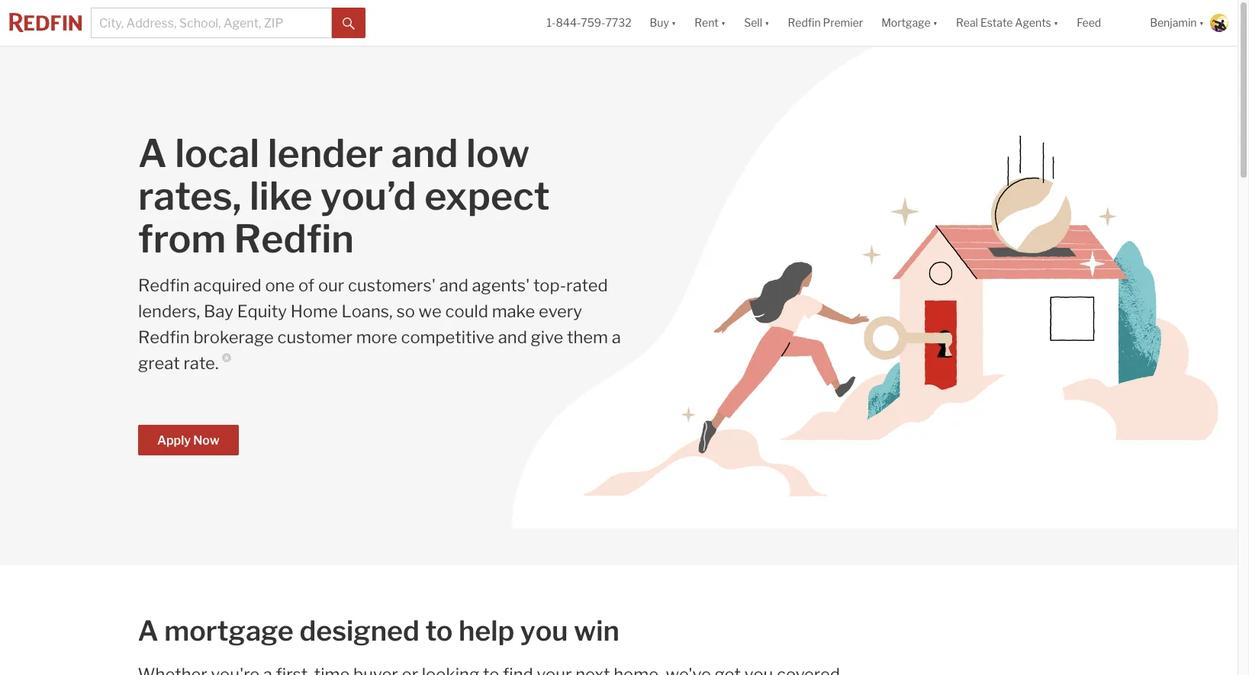 Task type: locate. For each thing, give the bounding box(es) containing it.
▾ left user photo
[[1199, 16, 1204, 29]]

customers'
[[348, 275, 436, 295]]

buy
[[650, 16, 669, 29]]

home
[[290, 301, 338, 321]]

sell ▾ button
[[744, 0, 770, 46]]

you
[[520, 614, 568, 648]]

and left low
[[391, 130, 458, 176]]

redfin
[[788, 16, 821, 29], [234, 216, 354, 262], [138, 275, 190, 295], [138, 327, 190, 347]]

City, Address, School, Agent, ZIP search field
[[91, 8, 332, 38]]

one
[[265, 275, 295, 295]]

a local lender and low rates, like you'd expect from redfin
[[138, 130, 550, 262]]

▾ for buy ▾
[[671, 16, 676, 29]]

1-844-759-7732 link
[[547, 16, 631, 29]]

could
[[445, 301, 488, 321]]

redfin up of
[[234, 216, 354, 262]]

and
[[391, 130, 458, 176], [439, 275, 468, 295], [498, 327, 527, 347]]

benjamin ▾
[[1150, 16, 1204, 29]]

mortgage ▾ button
[[872, 0, 947, 46]]

redfin acquired one of our customers' and agents' top-rated lenders, bay equity home loans, so we could make every redfin brokerage customer more competitive and give them a great rate.
[[138, 275, 621, 373]]

a
[[612, 327, 621, 347]]

1 ▾ from the left
[[671, 16, 676, 29]]

from
[[138, 216, 226, 262]]

rent ▾ button
[[695, 0, 726, 46]]

customer
[[277, 327, 353, 347]]

expect
[[424, 173, 550, 219]]

▾ right sell
[[765, 16, 770, 29]]

feed button
[[1068, 0, 1141, 46]]

and down make
[[498, 327, 527, 347]]

lenders,
[[138, 301, 200, 321]]

▾ for mortgage ▾
[[933, 16, 938, 29]]

like
[[250, 173, 312, 219]]

real estate agents ▾ button
[[947, 0, 1068, 46]]

▾ right mortgage
[[933, 16, 938, 29]]

real estate agents ▾
[[956, 16, 1059, 29]]

rent ▾ button
[[686, 0, 735, 46]]

low
[[466, 130, 530, 176]]

and up could
[[439, 275, 468, 295]]

agents'
[[472, 275, 530, 295]]

▾
[[671, 16, 676, 29], [721, 16, 726, 29], [765, 16, 770, 29], [933, 16, 938, 29], [1054, 16, 1059, 29], [1199, 16, 1204, 29]]

1 vertical spatial a
[[138, 614, 159, 648]]

bay
[[204, 301, 234, 321]]

disclaimer image
[[222, 353, 231, 362]]

feed
[[1077, 16, 1101, 29]]

rated
[[566, 275, 608, 295]]

▾ right agents
[[1054, 16, 1059, 29]]

a inside a local lender and low rates, like you'd expect from redfin
[[138, 130, 167, 176]]

our
[[318, 275, 344, 295]]

▾ right rent
[[721, 16, 726, 29]]

mortgage dream image
[[0, 47, 1238, 529]]

agents
[[1015, 16, 1051, 29]]

apply
[[157, 433, 191, 448]]

redfin up great
[[138, 327, 190, 347]]

a
[[138, 130, 167, 176], [138, 614, 159, 648]]

now
[[193, 433, 219, 448]]

7732
[[605, 16, 631, 29]]

3 ▾ from the left
[[765, 16, 770, 29]]

redfin left 'premier'
[[788, 16, 821, 29]]

▾ right buy
[[671, 16, 676, 29]]

▾ for benjamin ▾
[[1199, 16, 1204, 29]]

2 vertical spatial and
[[498, 327, 527, 347]]

4 ▾ from the left
[[933, 16, 938, 29]]

mortgage ▾
[[881, 16, 938, 29]]

of
[[298, 275, 315, 295]]

estate
[[980, 16, 1013, 29]]

6 ▾ from the left
[[1199, 16, 1204, 29]]

2 ▾ from the left
[[721, 16, 726, 29]]

rates,
[[138, 173, 242, 219]]

benjamin
[[1150, 16, 1197, 29]]

0 vertical spatial and
[[391, 130, 458, 176]]

every
[[539, 301, 582, 321]]

mortgage
[[881, 16, 931, 29]]

5 ▾ from the left
[[1054, 16, 1059, 29]]

0 vertical spatial a
[[138, 130, 167, 176]]

equity
[[237, 301, 287, 321]]



Task type: vqa. For each thing, say whether or not it's contained in the screenshot.
the left favorite button image
no



Task type: describe. For each thing, give the bounding box(es) containing it.
a mortgage designed to help you win
[[138, 614, 619, 648]]

top-
[[533, 275, 566, 295]]

rent
[[695, 16, 719, 29]]

844-
[[556, 16, 581, 29]]

to
[[425, 614, 453, 648]]

more
[[356, 327, 397, 347]]

▾ for rent ▾
[[721, 16, 726, 29]]

redfin premier
[[788, 16, 863, 29]]

sell ▾ button
[[735, 0, 779, 46]]

help
[[459, 614, 515, 648]]

designed
[[299, 614, 420, 648]]

apply now
[[157, 433, 219, 448]]

give
[[531, 327, 563, 347]]

loans,
[[341, 301, 393, 321]]

a for a local lender and low rates, like you'd expect from redfin
[[138, 130, 167, 176]]

so
[[396, 301, 415, 321]]

1-844-759-7732
[[547, 16, 631, 29]]

brokerage
[[193, 327, 274, 347]]

buy ▾
[[650, 16, 676, 29]]

make
[[492, 301, 535, 321]]

you'd
[[320, 173, 416, 219]]

redfin inside a local lender and low rates, like you'd expect from redfin
[[234, 216, 354, 262]]

local
[[175, 130, 260, 176]]

we
[[419, 301, 442, 321]]

redfin inside button
[[788, 16, 821, 29]]

buy ▾ button
[[650, 0, 676, 46]]

and inside a local lender and low rates, like you'd expect from redfin
[[391, 130, 458, 176]]

759-
[[581, 16, 605, 29]]

them
[[567, 327, 608, 347]]

premier
[[823, 16, 863, 29]]

mortgage ▾ button
[[881, 0, 938, 46]]

redfin up lenders,
[[138, 275, 190, 295]]

competitive
[[401, 327, 495, 347]]

great
[[138, 353, 180, 373]]

user photo image
[[1210, 14, 1229, 32]]

rate.
[[183, 353, 219, 373]]

sell
[[744, 16, 762, 29]]

win
[[574, 614, 619, 648]]

lender
[[268, 130, 383, 176]]

submit search image
[[343, 17, 355, 30]]

1-
[[547, 16, 556, 29]]

1 vertical spatial and
[[439, 275, 468, 295]]

apply now button
[[138, 425, 239, 456]]

real
[[956, 16, 978, 29]]

sell ▾
[[744, 16, 770, 29]]

real estate agents ▾ link
[[956, 0, 1059, 46]]

a for a mortgage designed to help you win
[[138, 614, 159, 648]]

▾ for sell ▾
[[765, 16, 770, 29]]

redfin premier button
[[779, 0, 872, 46]]

mortgage
[[164, 614, 294, 648]]

rent ▾
[[695, 16, 726, 29]]

acquired
[[193, 275, 262, 295]]

buy ▾ button
[[641, 0, 686, 46]]



